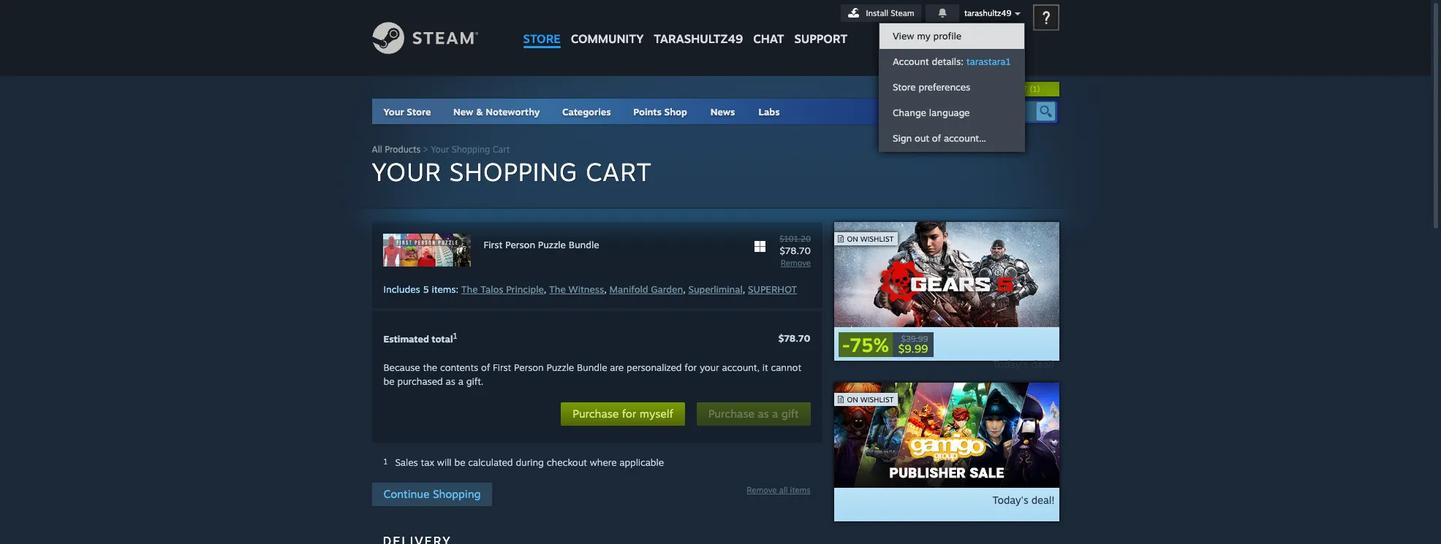 Task type: describe. For each thing, give the bounding box(es) containing it.
checkout
[[547, 457, 587, 469]]

1 horizontal spatial cart
[[586, 157, 652, 187]]

manifold
[[610, 284, 648, 295]]

your store link
[[384, 106, 431, 118]]

4 , from the left
[[743, 284, 746, 295]]

steam
[[891, 8, 915, 18]]

2 the from the left
[[549, 284, 566, 295]]

1 wishlist from the top
[[861, 235, 894, 244]]

view
[[893, 30, 915, 42]]

community
[[571, 31, 644, 46]]

purchase for purchase for myself
[[573, 408, 619, 422]]

purchase as a gift
[[709, 408, 799, 422]]

install steam link
[[841, 4, 921, 22]]

first inside because the contents of first person puzzle bundle are personalized for your account, it cannot be purchased as a gift.
[[493, 362, 511, 374]]

tarashultz49 link
[[649, 0, 748, 53]]

1 vertical spatial be
[[454, 457, 466, 469]]

points
[[633, 106, 662, 118]]

$101.20
[[780, 234, 811, 244]]

estimated
[[384, 334, 429, 345]]

1 , from the left
[[544, 284, 547, 295]]

1 vertical spatial for
[[622, 408, 637, 422]]

because
[[384, 362, 420, 374]]

2 vertical spatial your
[[372, 157, 442, 187]]

products
[[385, 144, 421, 155]]

2 , from the left
[[604, 284, 607, 295]]

witness
[[569, 284, 604, 295]]

contents
[[440, 362, 478, 374]]

continue
[[384, 488, 430, 501]]

calculated
[[468, 457, 513, 469]]

gift.
[[466, 376, 484, 388]]

principle
[[506, 284, 544, 295]]

news
[[711, 106, 735, 118]]

view my profile
[[893, 30, 962, 42]]

will
[[437, 457, 452, 469]]

sales
[[395, 457, 418, 469]]

includes
[[384, 284, 420, 295]]

labs
[[759, 106, 780, 118]]

account
[[893, 56, 929, 67]]

shopping inside 'link'
[[433, 488, 481, 501]]

garden
[[651, 284, 683, 295]]

search text field
[[920, 102, 1033, 121]]

myself
[[640, 408, 673, 422]]

all
[[372, 144, 382, 155]]

purchased
[[397, 376, 443, 388]]

1 on wishlist from the top
[[847, 235, 898, 244]]

tarashultz49 inside tarashultz49 link
[[654, 31, 743, 46]]

superhot link
[[748, 284, 797, 295]]

chat
[[754, 31, 784, 46]]

community link
[[566, 0, 649, 53]]

1 vertical spatial $78.70
[[779, 333, 811, 344]]

5
[[423, 284, 429, 295]]

bundle inside because the contents of first person puzzle bundle are personalized for your account, it cannot be purchased as a gift.
[[577, 362, 607, 374]]

during
[[516, 457, 544, 469]]

because the contents of first person puzzle bundle are personalized for your account, it cannot be purchased as a gift.
[[384, 362, 802, 388]]

$9.99
[[899, 342, 928, 356]]

sign out of account... link
[[880, 126, 1025, 151]]

categories
[[562, 106, 611, 118]]

tax
[[421, 457, 434, 469]]

remove all items
[[747, 485, 811, 496]]

2 deal! from the top
[[1032, 494, 1055, 507]]

applicable
[[620, 457, 664, 469]]

the talos principle link
[[461, 284, 544, 295]]

categories link
[[562, 106, 611, 118]]

points shop
[[633, 106, 687, 118]]

change
[[893, 107, 927, 118]]

$78.70 inside the $101.20 $78.70 remove
[[780, 245, 811, 257]]

2 on from the top
[[847, 396, 859, 404]]

superhot
[[748, 284, 797, 295]]

first person puzzle bundle
[[484, 239, 599, 251]]

profile
[[934, 30, 962, 42]]

it
[[763, 362, 768, 374]]

1 for (
[[1033, 84, 1037, 94]]

0 vertical spatial first
[[484, 239, 503, 251]]

the
[[423, 362, 438, 374]]

details:
[[932, 56, 964, 67]]

1 today's from the top
[[993, 358, 1029, 371]]

as inside because the contents of first person puzzle bundle are personalized for your account, it cannot be purchased as a gift.
[[446, 376, 456, 388]]

1 today's deal! from the top
[[993, 358, 1055, 371]]

1 horizontal spatial a
[[772, 408, 779, 422]]

1 vertical spatial your
[[431, 144, 449, 155]]

-
[[842, 333, 851, 357]]

continue shopping
[[384, 488, 481, 501]]

support link
[[790, 0, 853, 50]]

puzzle inside because the contents of first person puzzle bundle are personalized for your account, it cannot be purchased as a gift.
[[547, 362, 574, 374]]

0 horizontal spatial store
[[407, 106, 431, 118]]

1 inside the 1 sales tax will be calculated during checkout where applicable
[[384, 457, 388, 468]]

1 horizontal spatial store
[[893, 81, 916, 93]]

new & noteworthy
[[453, 106, 540, 118]]

language
[[929, 107, 970, 118]]

includes 5 items: the talos principle , the witness , manifold garden , superliminal , superhot
[[384, 284, 797, 295]]

first person puzzle bundle link
[[484, 239, 599, 251]]

where
[[590, 457, 617, 469]]



Task type: vqa. For each thing, say whether or not it's contained in the screenshot.
would
no



Task type: locate. For each thing, give the bounding box(es) containing it.
shop
[[664, 106, 687, 118]]

, left superliminal
[[683, 284, 686, 295]]

0 horizontal spatial a
[[458, 376, 464, 388]]

0 vertical spatial your
[[384, 106, 404, 118]]

1 horizontal spatial be
[[454, 457, 466, 469]]

0 vertical spatial deal!
[[1032, 358, 1055, 371]]

1 left sales
[[384, 457, 388, 468]]

remove down $101.20
[[781, 258, 811, 268]]

store preferences
[[893, 81, 971, 93]]

1 sales tax will be calculated during checkout where applicable
[[384, 457, 664, 469]]

install steam
[[866, 8, 915, 18]]

0 vertical spatial a
[[458, 376, 464, 388]]

1 vertical spatial 1
[[453, 331, 458, 342]]

2 on wishlist from the top
[[847, 396, 898, 404]]

labs link
[[747, 99, 792, 124]]

for left your
[[685, 362, 697, 374]]

-75%
[[842, 333, 889, 357]]

1 vertical spatial remove
[[747, 485, 777, 496]]

75%
[[851, 333, 889, 357]]

1 purchase from the left
[[573, 408, 619, 422]]

2 today's deal! from the top
[[993, 494, 1055, 507]]

sign
[[893, 132, 912, 144]]

0 horizontal spatial for
[[622, 408, 637, 422]]

your
[[700, 362, 720, 374]]

new
[[453, 106, 474, 118]]

1 vertical spatial shopping
[[450, 157, 578, 187]]

1 for total
[[453, 331, 458, 342]]

0 vertical spatial $78.70
[[780, 245, 811, 257]]

$78.70
[[780, 245, 811, 257], [779, 333, 811, 344]]

1 vertical spatial deal!
[[1032, 494, 1055, 507]]

2 vertical spatial cart
[[586, 157, 652, 187]]

1
[[1033, 84, 1037, 94], [453, 331, 458, 342], [384, 457, 388, 468]]

remove all items link
[[747, 485, 811, 496]]

1 inside 'estimated total 1'
[[453, 331, 458, 342]]

person up principle
[[505, 239, 535, 251]]

$101.20 $78.70 remove
[[780, 234, 811, 268]]

purchase down because the contents of first person puzzle bundle are personalized for your account, it cannot be purchased as a gift.
[[573, 408, 619, 422]]

tarastara1
[[967, 56, 1011, 67]]

remove inside the $101.20 $78.70 remove
[[781, 258, 811, 268]]

out
[[915, 132, 930, 144]]

2 vertical spatial shopping
[[433, 488, 481, 501]]

first right contents
[[493, 362, 511, 374]]

1 up search "text box"
[[1033, 84, 1037, 94]]

0 vertical spatial of
[[932, 132, 941, 144]]

items:
[[432, 284, 459, 295]]

a left the gift at the right bottom of page
[[772, 408, 779, 422]]

bundle up witness
[[569, 239, 599, 251]]

&
[[476, 106, 483, 118]]

2 purchase from the left
[[709, 408, 755, 422]]

person inside because the contents of first person puzzle bundle are personalized for your account, it cannot be purchased as a gift.
[[514, 362, 544, 374]]

1 horizontal spatial for
[[685, 362, 697, 374]]

a inside because the contents of first person puzzle bundle are personalized for your account, it cannot be purchased as a gift.
[[458, 376, 464, 388]]

the left witness
[[549, 284, 566, 295]]

on right $101.20
[[847, 235, 859, 244]]

new & noteworthy link
[[453, 106, 540, 118]]

store link
[[518, 0, 566, 53]]

cart left (
[[1007, 84, 1028, 94]]

cart down new & noteworthy link
[[493, 144, 510, 155]]

preferences
[[919, 81, 971, 93]]

manifold garden link
[[610, 284, 683, 295]]

0 vertical spatial store
[[893, 81, 916, 93]]

1 vertical spatial a
[[772, 408, 779, 422]]

0 vertical spatial tarashultz49
[[965, 8, 1012, 18]]

2 wishlist from the top
[[861, 396, 894, 404]]

cart         ( 1 )
[[1007, 84, 1040, 94]]

1 vertical spatial store
[[407, 106, 431, 118]]

0 horizontal spatial as
[[446, 376, 456, 388]]

store
[[523, 31, 561, 46]]

tarashultz49 left chat
[[654, 31, 743, 46]]

0 vertical spatial today's deal!
[[993, 358, 1055, 371]]

for
[[685, 362, 697, 374], [622, 408, 637, 422]]

0 horizontal spatial of
[[481, 362, 490, 374]]

1 horizontal spatial 1
[[453, 331, 458, 342]]

0 horizontal spatial purchase
[[573, 408, 619, 422]]

of right out
[[932, 132, 941, 144]]

my
[[917, 30, 931, 42]]

$78.70 up cannot
[[779, 333, 811, 344]]

$78.70 down $101.20
[[780, 245, 811, 257]]

of up gift.
[[481, 362, 490, 374]]

purchase for purchase as a gift
[[709, 408, 755, 422]]

1 vertical spatial of
[[481, 362, 490, 374]]

points shop link
[[622, 99, 699, 124]]

person
[[505, 239, 535, 251], [514, 362, 544, 374]]

your up all products link
[[384, 106, 404, 118]]

0 vertical spatial be
[[384, 376, 395, 388]]

1 vertical spatial wishlist
[[861, 396, 894, 404]]

talos
[[481, 284, 504, 295]]

0 vertical spatial today's
[[993, 358, 1029, 371]]

0 vertical spatial bundle
[[569, 239, 599, 251]]

the left talos
[[461, 284, 478, 295]]

remove
[[781, 258, 811, 268], [747, 485, 777, 496]]

purchase for myself
[[573, 408, 673, 422]]

shopping down noteworthy
[[450, 157, 578, 187]]

2 vertical spatial 1
[[384, 457, 388, 468]]

1 horizontal spatial purchase
[[709, 408, 755, 422]]

personalized
[[627, 362, 682, 374]]

on down - at the right of the page
[[847, 396, 859, 404]]

, left superhot
[[743, 284, 746, 295]]

$39.99 $9.99
[[899, 334, 928, 356]]

1 deal! from the top
[[1032, 358, 1055, 371]]

account details: tarastara1
[[893, 56, 1011, 67]]

1 horizontal spatial tarashultz49
[[965, 8, 1012, 18]]

all
[[779, 485, 788, 496]]

of inside because the contents of first person puzzle bundle are personalized for your account, it cannot be purchased as a gift.
[[481, 362, 490, 374]]

cart down points
[[586, 157, 652, 187]]

a down contents
[[458, 376, 464, 388]]

first
[[484, 239, 503, 251], [493, 362, 511, 374]]

0 horizontal spatial 1
[[384, 457, 388, 468]]

1 on from the top
[[847, 235, 859, 244]]

store up >
[[407, 106, 431, 118]]

account...
[[944, 132, 987, 144]]

1 vertical spatial tarashultz49
[[654, 31, 743, 46]]

2 horizontal spatial cart
[[1007, 84, 1028, 94]]

puzzle left are
[[547, 362, 574, 374]]

1 vertical spatial first
[[493, 362, 511, 374]]

change language
[[893, 107, 970, 118]]

bundle left are
[[577, 362, 607, 374]]

0 vertical spatial remove
[[781, 258, 811, 268]]

$39.99
[[902, 334, 928, 344]]

0 horizontal spatial cart
[[493, 144, 510, 155]]

1 horizontal spatial as
[[758, 408, 769, 422]]

>
[[423, 144, 428, 155]]

0 vertical spatial on wishlist
[[847, 235, 898, 244]]

all products link
[[372, 144, 421, 155]]

superliminal link
[[689, 284, 743, 295]]

view my profile link
[[880, 23, 1025, 49]]

1 horizontal spatial the
[[549, 284, 566, 295]]

,
[[544, 284, 547, 295], [604, 284, 607, 295], [683, 284, 686, 295], [743, 284, 746, 295]]

, left manifold
[[604, 284, 607, 295]]

puzzle up 'the witness' link
[[538, 239, 566, 251]]

, left 'the witness' link
[[544, 284, 547, 295]]

store up change at the right of the page
[[893, 81, 916, 93]]

cannot
[[771, 362, 802, 374]]

1 horizontal spatial remove
[[781, 258, 811, 268]]

wishlist link
[[913, 82, 987, 97]]

remove link
[[781, 258, 811, 268]]

store
[[893, 81, 916, 93], [407, 106, 431, 118]]

bundle
[[569, 239, 599, 251], [577, 362, 607, 374]]

today's deal!
[[993, 358, 1055, 371], [993, 494, 1055, 507]]

be right will
[[454, 457, 466, 469]]

sign out of account...
[[893, 132, 987, 144]]

1 vertical spatial puzzle
[[547, 362, 574, 374]]

all products >         your shopping cart your shopping cart
[[372, 144, 652, 187]]

your right >
[[431, 144, 449, 155]]

purchase down account,
[[709, 408, 755, 422]]

remove left all
[[747, 485, 777, 496]]

your down products
[[372, 157, 442, 187]]

0 vertical spatial shopping
[[452, 144, 490, 155]]

2 horizontal spatial 1
[[1033, 84, 1037, 94]]

(
[[1030, 84, 1033, 94]]

person right contents
[[514, 362, 544, 374]]

are
[[610, 362, 624, 374]]

0 vertical spatial on
[[847, 235, 859, 244]]

first up talos
[[484, 239, 503, 251]]

purchase for myself link
[[561, 403, 685, 427]]

0 vertical spatial cart
[[1007, 84, 1028, 94]]

be inside because the contents of first person puzzle bundle are personalized for your account, it cannot be purchased as a gift.
[[384, 376, 395, 388]]

store preferences link
[[880, 75, 1025, 100]]

0 horizontal spatial be
[[384, 376, 395, 388]]

1 horizontal spatial of
[[932, 132, 941, 144]]

0 horizontal spatial tarashultz49
[[654, 31, 743, 46]]

1 vertical spatial as
[[758, 408, 769, 422]]

today's
[[993, 358, 1029, 371], [993, 494, 1029, 507]]

as
[[446, 376, 456, 388], [758, 408, 769, 422]]

0 vertical spatial wishlist
[[861, 235, 894, 244]]

support
[[795, 31, 848, 46]]

for inside because the contents of first person puzzle bundle are personalized for your account, it cannot be purchased as a gift.
[[685, 362, 697, 374]]

2 today's from the top
[[993, 494, 1029, 507]]

1 vertical spatial today's
[[993, 494, 1029, 507]]

1 the from the left
[[461, 284, 478, 295]]

chat link
[[748, 0, 790, 50]]

install
[[866, 8, 889, 18]]

for left the 'myself' on the bottom of the page
[[622, 408, 637, 422]]

be down because
[[384, 376, 395, 388]]

continue shopping link
[[372, 483, 493, 507]]

)
[[1037, 84, 1040, 94]]

1 vertical spatial on
[[847, 396, 859, 404]]

as down contents
[[446, 376, 456, 388]]

the witness link
[[549, 284, 604, 295]]

0 horizontal spatial the
[[461, 284, 478, 295]]

1 vertical spatial person
[[514, 362, 544, 374]]

1 vertical spatial today's deal!
[[993, 494, 1055, 507]]

0 vertical spatial 1
[[1033, 84, 1037, 94]]

items
[[790, 485, 811, 496]]

as left the gift at the right bottom of page
[[758, 408, 769, 422]]

of
[[932, 132, 941, 144], [481, 362, 490, 374]]

deal!
[[1032, 358, 1055, 371], [1032, 494, 1055, 507]]

purchase
[[573, 408, 619, 422], [709, 408, 755, 422]]

1 vertical spatial bundle
[[577, 362, 607, 374]]

0 vertical spatial for
[[685, 362, 697, 374]]

1 vertical spatial cart
[[493, 144, 510, 155]]

0 vertical spatial person
[[505, 239, 535, 251]]

gift
[[782, 408, 799, 422]]

estimated total 1
[[384, 331, 458, 345]]

shopping
[[452, 144, 490, 155], [450, 157, 578, 187], [433, 488, 481, 501]]

0 vertical spatial puzzle
[[538, 239, 566, 251]]

0 horizontal spatial remove
[[747, 485, 777, 496]]

shopping down will
[[433, 488, 481, 501]]

1 up contents
[[453, 331, 458, 342]]

tarashultz49 up "view my profile" link
[[965, 8, 1012, 18]]

0 vertical spatial as
[[446, 376, 456, 388]]

shopping down new
[[452, 144, 490, 155]]

3 , from the left
[[683, 284, 686, 295]]

1 vertical spatial on wishlist
[[847, 396, 898, 404]]



